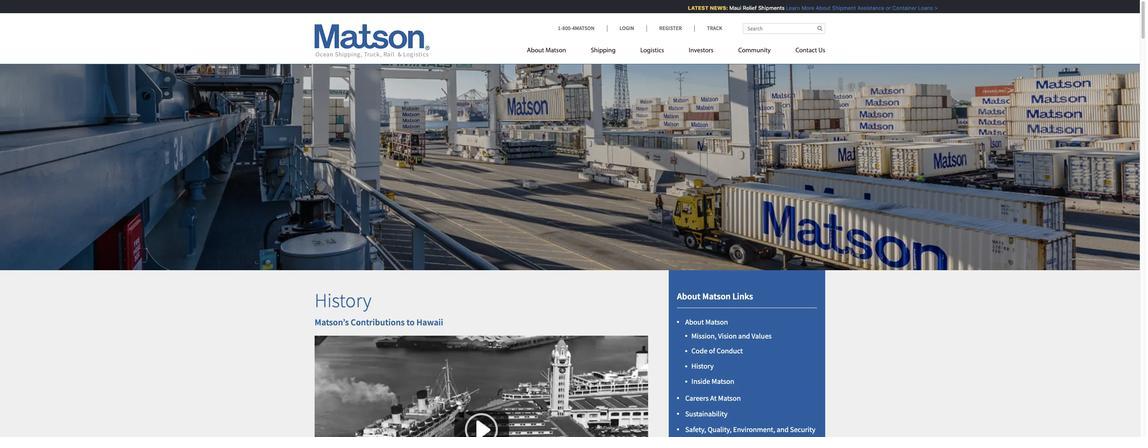 Task type: describe. For each thing, give the bounding box(es) containing it.
mission, vision and values
[[692, 331, 772, 341]]

vision
[[718, 331, 737, 341]]

learn
[[781, 5, 795, 11]]

1-800-4matson link
[[558, 25, 607, 32]]

latest news: maui relief shipments learn more about shipment assistance or container loans >
[[683, 5, 933, 11]]

mission, vision and values link
[[692, 331, 772, 341]]

mission,
[[692, 331, 717, 341]]

us
[[819, 47, 825, 54]]

>
[[929, 5, 933, 11]]

inside matson link
[[692, 376, 734, 386]]

loans
[[913, 5, 928, 11]]

about matson inside section
[[685, 317, 728, 327]]

quality,
[[708, 425, 732, 434]]

community link
[[726, 43, 783, 60]]

about matson links
[[677, 290, 753, 302]]

about matson links section
[[659, 270, 836, 437]]

register link
[[647, 25, 694, 32]]

links
[[733, 290, 753, 302]]

more
[[796, 5, 809, 11]]

login link
[[607, 25, 647, 32]]

to
[[407, 316, 415, 328]]

cranes load and offload matson containers from the containership at the terminal. image
[[0, 51, 1140, 270]]

inside matson
[[692, 376, 734, 386]]

register
[[659, 25, 682, 32]]

conduct
[[717, 346, 743, 356]]

history link
[[692, 361, 714, 371]]

container
[[887, 5, 912, 11]]

security
[[790, 425, 816, 434]]

maui
[[724, 5, 736, 11]]

code
[[692, 346, 708, 356]]

0 horizontal spatial and
[[738, 331, 750, 341]]

800-
[[562, 25, 572, 32]]

safety,
[[685, 425, 706, 434]]

sustainability link
[[685, 409, 728, 419]]

relief
[[738, 5, 752, 11]]

shipping link
[[579, 43, 628, 60]]

assistance
[[852, 5, 879, 11]]

track
[[707, 25, 722, 32]]



Task type: locate. For each thing, give the bounding box(es) containing it.
and
[[738, 331, 750, 341], [777, 425, 789, 434]]

history up matson's
[[315, 288, 372, 313]]

search image
[[818, 26, 823, 31]]

matson right at
[[718, 394, 741, 403]]

matson left links
[[702, 290, 731, 302]]

matson's contributions to hawaii
[[315, 316, 443, 328]]

about matson
[[527, 47, 566, 54], [685, 317, 728, 327]]

0 horizontal spatial history
[[315, 288, 372, 313]]

about matson up mission, at the right bottom of the page
[[685, 317, 728, 327]]

logistics link
[[628, 43, 677, 60]]

0 vertical spatial about matson
[[527, 47, 566, 54]]

code of conduct link
[[692, 346, 743, 356]]

safety, quality, environment, and security link
[[685, 425, 816, 434]]

careers at matson link
[[685, 394, 741, 403]]

4matson
[[572, 25, 595, 32]]

of
[[709, 346, 715, 356]]

about matson link inside section
[[685, 317, 728, 327]]

contact us
[[796, 47, 825, 54]]

careers at matson
[[685, 394, 741, 403]]

1 vertical spatial history
[[692, 361, 714, 371]]

1 horizontal spatial and
[[777, 425, 789, 434]]

environment,
[[733, 425, 775, 434]]

matson's
[[315, 316, 349, 328]]

and right vision
[[738, 331, 750, 341]]

investors
[[689, 47, 714, 54]]

safety, quality, environment, and security
[[685, 425, 816, 434]]

history up inside
[[692, 361, 714, 371]]

at
[[710, 394, 717, 403]]

or
[[881, 5, 886, 11]]

about matson link down 1- on the top
[[527, 43, 579, 60]]

Search search field
[[743, 23, 825, 34]]

about matson down 1- on the top
[[527, 47, 566, 54]]

inside
[[692, 376, 710, 386]]

hawaii
[[417, 316, 443, 328]]

history
[[315, 288, 372, 313], [692, 361, 714, 371]]

matson up vision
[[706, 317, 728, 327]]

1 vertical spatial about matson
[[685, 317, 728, 327]]

0 vertical spatial history
[[315, 288, 372, 313]]

video player application
[[315, 336, 648, 437]]

1 horizontal spatial about matson
[[685, 317, 728, 327]]

sustainability
[[685, 409, 728, 419]]

careers
[[685, 394, 709, 403]]

shipment
[[827, 5, 851, 11]]

login
[[620, 25, 634, 32]]

about matson link
[[527, 43, 579, 60], [685, 317, 728, 327]]

and left security
[[777, 425, 789, 434]]

about matson inside top menu navigation
[[527, 47, 566, 54]]

shipping
[[591, 47, 616, 54]]

0 vertical spatial about matson link
[[527, 43, 579, 60]]

1-
[[558, 25, 562, 32]]

learn more about shipment assistance or container loans > link
[[781, 5, 933, 11]]

contributions
[[351, 316, 405, 328]]

1 vertical spatial about matson link
[[685, 317, 728, 327]]

about inside top menu navigation
[[527, 47, 544, 54]]

contact us link
[[783, 43, 825, 60]]

shipments
[[753, 5, 780, 11]]

top menu navigation
[[527, 43, 825, 60]]

1 horizontal spatial about matson link
[[685, 317, 728, 327]]

0 vertical spatial and
[[738, 331, 750, 341]]

1 vertical spatial and
[[777, 425, 789, 434]]

1-800-4matson
[[558, 25, 595, 32]]

contact
[[796, 47, 817, 54]]

code of conduct
[[692, 346, 743, 356]]

matson
[[546, 47, 566, 54], [702, 290, 731, 302], [706, 317, 728, 327], [712, 376, 734, 386], [718, 394, 741, 403]]

investors link
[[677, 43, 726, 60]]

about
[[811, 5, 826, 11], [527, 47, 544, 54], [677, 290, 701, 302], [685, 317, 704, 327]]

latest
[[683, 5, 703, 11]]

1 horizontal spatial history
[[692, 361, 714, 371]]

about matson link up mission, at the right bottom of the page
[[685, 317, 728, 327]]

matson down 1- on the top
[[546, 47, 566, 54]]

values
[[752, 331, 772, 341]]

None search field
[[743, 23, 825, 34]]

news:
[[705, 5, 723, 11]]

track link
[[694, 25, 722, 32]]

blue matson logo with ocean, shipping, truck, rail and logistics written beneath it. image
[[315, 24, 430, 58]]

history inside about matson links section
[[692, 361, 714, 371]]

matson up at
[[712, 376, 734, 386]]

0 horizontal spatial about matson
[[527, 47, 566, 54]]

logistics
[[640, 47, 664, 54]]

matson inside top menu navigation
[[546, 47, 566, 54]]

community
[[738, 47, 771, 54]]

0 horizontal spatial about matson link
[[527, 43, 579, 60]]



Task type: vqa. For each thing, say whether or not it's contained in the screenshot.
leftmost the About
no



